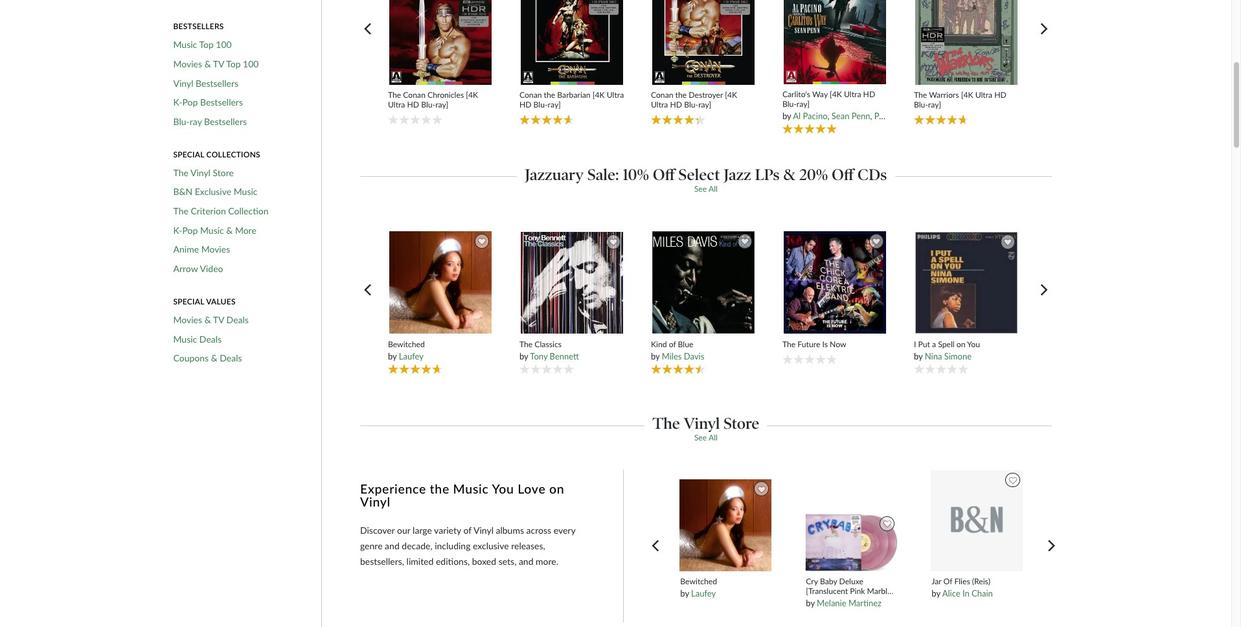 Task type: describe. For each thing, give the bounding box(es) containing it.
conan for conan the destroyer [4k ultra hd blu-ray]
[[651, 90, 674, 100]]

ray
[[190, 116, 202, 127]]

the conan chronicles [4k ultra hd blu-ray] link
[[388, 90, 494, 110]]

bestsellers inside 'link'
[[204, 116, 247, 127]]

deluxe
[[840, 577, 864, 586]]

the for the classics by tony bennett
[[520, 339, 533, 349]]

music inside music top 100 link
[[173, 39, 197, 50]]

the for music
[[430, 481, 450, 496]]

see all link for select
[[695, 184, 718, 193]]

music for experience the music you love on vinyl
[[453, 481, 489, 496]]

arrow video link
[[173, 263, 223, 275]]

the warriors [4k ultra hd blu-ray]
[[914, 90, 1007, 110]]

you inside i put a spell on you by nina simone
[[968, 339, 981, 349]]

ultra for conan the destroyer [4k ultra hd blu-ray]
[[651, 100, 668, 110]]

ray] for the conan chronicles [4k ultra hd blu-ray]
[[436, 100, 449, 110]]

al pacino link
[[793, 111, 828, 121]]

hd inside the warriors [4k ultra hd blu-ray]
[[995, 90, 1007, 100]]

melanie
[[817, 598, 847, 609]]

hd for the conan chronicles [4k ultra hd blu-ray]
[[407, 100, 419, 110]]

tv for top
[[213, 58, 224, 69]]

spell
[[939, 339, 955, 349]]

the criterion collection link
[[173, 205, 269, 217]]

experience the music you love on vinyl
[[360, 481, 565, 509]]

0 vertical spatial bewitched
[[388, 339, 425, 349]]

ultra inside the warriors [4k ultra hd blu-ray]
[[976, 90, 993, 100]]

jazz
[[724, 165, 752, 184]]

0 vertical spatial laufey
[[399, 351, 424, 361]]

of inside kind of blue by miles davis
[[669, 339, 676, 349]]

the for barbarian
[[544, 90, 556, 100]]

decade,
[[402, 541, 433, 552]]

kind of blue link
[[651, 339, 757, 349]]

sets,
[[499, 556, 517, 567]]

on inside i put a spell on you by nina simone
[[957, 339, 966, 349]]

k-pop bestsellers
[[173, 97, 243, 108]]

ann
[[911, 111, 926, 121]]

of inside discover our large variety of vinyl albums across every genre and decade, including exclusive releases, bestsellers, limited editions, boxed sets, and more.
[[464, 525, 472, 536]]

flies
[[955, 577, 971, 586]]

vinyl inside experience the music you love on vinyl
[[360, 494, 391, 509]]

ultra inside carlito's way [4k ultra hd blu-ray] by al pacino , sean penn , penelope ann miller ,
[[844, 89, 862, 99]]

special collections
[[173, 149, 260, 159]]

music for b&n exclusive music
[[234, 186, 258, 197]]

bestsellers up the music top 100
[[173, 21, 224, 31]]

the vinyl store link
[[173, 167, 234, 178]]

by inside the jar of flies (reis) by alice in chain
[[932, 589, 941, 599]]

alice
[[943, 589, 961, 599]]

k-pop bestsellers link
[[173, 97, 243, 108]]

sale:
[[588, 165, 619, 184]]

ray] for conan the destroyer [4k ultra hd blu-ray]
[[699, 100, 712, 110]]

pink
[[851, 587, 866, 596]]

& left more
[[226, 225, 233, 236]]

penelope ann miller link
[[875, 111, 949, 121]]

collection
[[228, 205, 269, 217]]

melanie martinez link
[[817, 598, 882, 609]]

k-pop music & more link
[[173, 225, 257, 236]]

vinyl bestsellers
[[173, 78, 239, 89]]

discover
[[360, 525, 395, 536]]

jar of flies (reis) image
[[931, 470, 1024, 572]]

jar of flies (reis) by alice in chain
[[932, 577, 993, 599]]

pop for bestsellers
[[182, 97, 198, 108]]

the warriors [4k ultra hd blu-ray] image
[[915, 0, 1019, 85]]

jazzuary
[[525, 165, 584, 184]]

music top 100 link
[[173, 39, 232, 50]]

destroyer
[[689, 90, 723, 100]]

hd inside carlito's way [4k ultra hd blu-ray] by al pacino , sean penn , penelope ann miller ,
[[864, 89, 876, 99]]

exclusive]
[[806, 606, 840, 616]]

vinyl inside discover our large variety of vinyl albums across every genre and decade, including exclusive releases, bestsellers, limited editions, boxed sets, and more.
[[474, 525, 494, 536]]

& up 'vinyl bestsellers'
[[205, 58, 211, 69]]

bewitched link for jazzuary sale: 10% off select jazz lps & 20% off cds
[[388, 339, 494, 349]]

tony bennett link
[[530, 351, 579, 361]]

pop for music
[[182, 225, 198, 236]]

all inside the vinyl store see all
[[709, 433, 718, 443]]

0 horizontal spatial top
[[199, 39, 214, 50]]

movies & tv deals link
[[173, 314, 249, 326]]

2 vertical spatial deals
[[220, 353, 242, 364]]

now
[[830, 339, 847, 349]]

1 vertical spatial deals
[[200, 333, 222, 344]]

music deals
[[173, 333, 222, 344]]

anime
[[173, 244, 199, 255]]

1 horizontal spatial 100
[[243, 58, 259, 69]]

the vinyl store
[[173, 167, 234, 178]]

vinyl]
[[806, 596, 826, 606]]

the conan chronicles [4k ultra hd blu-ray] image
[[389, 0, 493, 85]]

experience
[[360, 481, 426, 496]]

movies for movies & tv top 100
[[173, 58, 202, 69]]

including
[[435, 541, 471, 552]]

variety
[[434, 525, 461, 536]]

the classics image
[[521, 232, 624, 335]]

[4k for conan the barbarian [4k ultra hd blu-ray]
[[593, 90, 605, 100]]

b&n exclusive music link
[[173, 186, 258, 198]]

large
[[413, 525, 432, 536]]

conan the barbarian [4k ultra hd blu-ray]
[[520, 90, 624, 110]]

the classics link
[[520, 339, 625, 349]]

ray] inside carlito's way [4k ultra hd blu-ray] by al pacino , sean penn , penelope ann miller ,
[[797, 99, 810, 109]]

collections
[[206, 149, 260, 159]]

(reis)
[[973, 577, 991, 586]]

0 vertical spatial deals
[[227, 314, 249, 325]]

& right coupons
[[211, 353, 218, 364]]

conan inside the conan chronicles [4k ultra hd blu-ray]
[[403, 90, 426, 100]]

sean penn link
[[832, 111, 871, 121]]

conan the destroyer [4k ultra hd blu-ray] link
[[651, 90, 757, 110]]

the warriors [4k ultra hd blu-ray] link
[[914, 90, 1020, 110]]

the conan chronicles [4k ultra hd blu-ray]
[[388, 90, 478, 110]]

noble
[[864, 596, 885, 606]]

martinez
[[849, 598, 882, 609]]

blu- inside the warriors [4k ultra hd blu-ray]
[[914, 100, 929, 110]]

by inside the classics by tony bennett
[[520, 351, 528, 361]]

k- for k-pop bestsellers
[[173, 97, 182, 108]]

cry baby deluxe [translucent pink marble vinyl] [barnes & noble exclusive] image
[[805, 513, 898, 572]]

conan the destroyer [4k ultra hd blu-ray] image
[[652, 0, 756, 85]]

by inside kind of blue by miles davis
[[651, 351, 660, 361]]

laufey link for jazzuary sale: 10% off select jazz lps & 20% off cds
[[399, 351, 424, 361]]

see all link for all
[[695, 433, 718, 443]]

bennett
[[550, 351, 579, 361]]

i put a spell on you image
[[915, 231, 1019, 335]]

marble
[[868, 587, 892, 596]]

al
[[793, 111, 801, 121]]

a
[[933, 339, 937, 349]]

blu- inside 'link'
[[173, 116, 190, 127]]

coupons & deals
[[173, 353, 242, 364]]

cry baby deluxe [translucent pink marble vinyl] [barnes & noble exclusive]
[[806, 577, 892, 616]]

carlito's way [4k ultra hd blu-ray] image
[[784, 0, 887, 85]]

tv for deals
[[213, 314, 224, 325]]

albums
[[496, 525, 524, 536]]

the classics by tony bennett
[[520, 339, 579, 361]]

movies & tv top 100
[[173, 58, 259, 69]]

i put a spell on you by nina simone
[[914, 339, 981, 361]]

limited
[[407, 556, 434, 567]]

blue
[[678, 339, 694, 349]]

music top 100
[[173, 39, 232, 50]]

select
[[679, 165, 720, 184]]

blu- inside the conan chronicles [4k ultra hd blu-ray]
[[421, 100, 436, 110]]

video
[[200, 263, 223, 274]]

all inside jazzuary sale: 10% off select jazz lps & 20% off cds see all
[[709, 184, 718, 193]]

penelope
[[875, 111, 909, 121]]

store for the vinyl store see all
[[724, 414, 760, 433]]

editions,
[[436, 556, 470, 567]]



Task type: locate. For each thing, give the bounding box(es) containing it.
hd inside the 'conan the barbarian [4k ultra hd blu-ray]'
[[520, 100, 532, 110]]

ray] down barbarian
[[548, 100, 561, 110]]

special values
[[173, 297, 236, 306]]

of right variety
[[464, 525, 472, 536]]

by
[[783, 111, 792, 121], [388, 351, 397, 361], [520, 351, 528, 361], [651, 351, 660, 361], [914, 351, 923, 361], [681, 589, 689, 599], [932, 589, 941, 599], [806, 598, 815, 609]]

, left penelope in the top of the page
[[871, 111, 873, 121]]

special up movies & tv deals
[[173, 297, 204, 306]]

boxed
[[472, 556, 497, 567]]

baby
[[820, 577, 838, 586]]

[4k right way
[[830, 89, 842, 99]]

[4k
[[830, 89, 842, 99], [466, 90, 478, 100], [593, 90, 605, 100], [725, 90, 738, 100], [962, 90, 974, 100]]

criterion
[[191, 205, 226, 217]]

blu-
[[783, 99, 797, 109], [421, 100, 436, 110], [534, 100, 548, 110], [685, 100, 699, 110], [914, 100, 929, 110], [173, 116, 190, 127]]

love
[[518, 481, 546, 496]]

0 horizontal spatial the
[[430, 481, 450, 496]]

[translucent
[[806, 587, 848, 596]]

music up coupons
[[173, 333, 197, 344]]

every
[[554, 525, 576, 536]]

music inside music deals link
[[173, 333, 197, 344]]

0 horizontal spatial bewitched
[[388, 339, 425, 349]]

[4k for the conan chronicles [4k ultra hd blu-ray]
[[466, 90, 478, 100]]

1 horizontal spatial store
[[724, 414, 760, 433]]

the for the conan chronicles [4k ultra hd blu-ray]
[[388, 90, 401, 100]]

0 vertical spatial see
[[695, 184, 707, 193]]

bewitched image for experience the music you love on vinyl
[[679, 479, 772, 572]]

, down the warriors [4k ultra hd blu-ray]
[[949, 111, 951, 121]]

special for movies
[[173, 297, 204, 306]]

0 vertical spatial pop
[[182, 97, 198, 108]]

genre
[[360, 541, 383, 552]]

1 vertical spatial of
[[464, 525, 472, 536]]

& inside cry baby deluxe [translucent pink marble vinyl] [barnes & noble exclusive]
[[857, 596, 862, 606]]

pop up anime
[[182, 225, 198, 236]]

music for k-pop music & more
[[200, 225, 224, 236]]

conan inside the 'conan the barbarian [4k ultra hd blu-ray]'
[[520, 90, 542, 100]]

1 horizontal spatial bewitched by laufey
[[681, 577, 718, 599]]

2 k- from the top
[[173, 225, 182, 236]]

pop up ray at the top of page
[[182, 97, 198, 108]]

[4k inside "conan the destroyer [4k ultra hd blu-ray]"
[[725, 90, 738, 100]]

2 pop from the top
[[182, 225, 198, 236]]

you up simone at the bottom of the page
[[968, 339, 981, 349]]

3 conan from the left
[[651, 90, 674, 100]]

bestsellers down 'movies & tv top 100' link
[[196, 78, 239, 89]]

the future is now image
[[784, 231, 887, 335]]

1 horizontal spatial bewitched
[[681, 577, 718, 586]]

by inside carlito's way [4k ultra hd blu-ray] by al pacino , sean penn , penelope ann miller ,
[[783, 111, 792, 121]]

conan left barbarian
[[520, 90, 542, 100]]

in
[[963, 589, 970, 599]]

simone
[[945, 351, 972, 361]]

2 special from the top
[[173, 297, 204, 306]]

1 vertical spatial laufey link
[[692, 589, 716, 599]]

0 vertical spatial laufey link
[[399, 351, 424, 361]]

the left barbarian
[[544, 90, 556, 100]]

the inside the 'conan the barbarian [4k ultra hd blu-ray]'
[[544, 90, 556, 100]]

1 vertical spatial on
[[550, 481, 565, 496]]

& inside jazzuary sale: 10% off select jazz lps & 20% off cds see all
[[784, 165, 796, 184]]

blu- inside carlito's way [4k ultra hd blu-ray] by al pacino , sean penn , penelope ann miller ,
[[783, 99, 797, 109]]

cry baby deluxe [translucent pink marble vinyl] [barnes & noble exclusive] link
[[806, 577, 897, 616]]

ray] for conan the barbarian [4k ultra hd blu-ray]
[[548, 100, 561, 110]]

1 see from the top
[[695, 184, 707, 193]]

lps
[[755, 165, 780, 184]]

k- up anime
[[173, 225, 182, 236]]

blu-ray bestsellers
[[173, 116, 247, 127]]

ray] down chronicles
[[436, 100, 449, 110]]

1 all from the top
[[709, 184, 718, 193]]

0 vertical spatial bewitched by laufey
[[388, 339, 425, 361]]

davis
[[684, 351, 705, 361]]

1 off from the left
[[653, 165, 675, 184]]

1 vertical spatial 100
[[243, 58, 259, 69]]

cds
[[858, 165, 887, 184]]

0 vertical spatial bewitched image
[[389, 231, 493, 335]]

cry
[[806, 577, 818, 586]]

1 vertical spatial you
[[492, 481, 514, 496]]

on right 'love'
[[550, 481, 565, 496]]

1 horizontal spatial laufey link
[[692, 589, 716, 599]]

1 vertical spatial movies
[[201, 244, 230, 255]]

the up variety
[[430, 481, 450, 496]]

movies for movies & tv deals
[[173, 314, 202, 325]]

hd inside the conan chronicles [4k ultra hd blu-ray]
[[407, 100, 419, 110]]

coupons & deals link
[[173, 353, 242, 364]]

conan the destroyer [4k ultra hd blu-ray]
[[651, 90, 738, 110]]

0 horizontal spatial of
[[464, 525, 472, 536]]

0 horizontal spatial 100
[[216, 39, 232, 50]]

deals down music deals link
[[220, 353, 242, 364]]

0 vertical spatial k-
[[173, 97, 182, 108]]

movies
[[173, 58, 202, 69], [201, 244, 230, 255], [173, 314, 202, 325]]

1 horizontal spatial of
[[669, 339, 676, 349]]

conan inside "conan the destroyer [4k ultra hd blu-ray]"
[[651, 90, 674, 100]]

store inside the vinyl store see all
[[724, 414, 760, 433]]

the for the vinyl store see all
[[653, 414, 680, 433]]

blu- inside the 'conan the barbarian [4k ultra hd blu-ray]'
[[534, 100, 548, 110]]

ultra inside the conan chronicles [4k ultra hd blu-ray]
[[388, 100, 405, 110]]

you left 'love'
[[492, 481, 514, 496]]

the for the criterion collection
[[173, 205, 188, 217]]

ray] inside the warriors [4k ultra hd blu-ray]
[[929, 100, 942, 110]]

2 see from the top
[[695, 433, 707, 443]]

the criterion collection
[[173, 205, 269, 217]]

bestsellers
[[173, 21, 224, 31], [196, 78, 239, 89], [200, 97, 243, 108], [204, 116, 247, 127]]

2 conan from the left
[[520, 90, 542, 100]]

the for the vinyl store
[[173, 167, 188, 178]]

1 vertical spatial laufey
[[692, 589, 716, 599]]

music inside b&n exclusive music link
[[234, 186, 258, 197]]

0 vertical spatial all
[[709, 184, 718, 193]]

1 see all link from the top
[[695, 184, 718, 193]]

0 horizontal spatial bewitched link
[[388, 339, 494, 349]]

ultra for conan the barbarian [4k ultra hd blu-ray]
[[607, 90, 624, 100]]

arrow video
[[173, 263, 223, 274]]

the
[[388, 90, 401, 100], [914, 90, 928, 100], [173, 167, 188, 178], [173, 205, 188, 217], [520, 339, 533, 349], [783, 339, 796, 349], [653, 414, 680, 433]]

1 horizontal spatial you
[[968, 339, 981, 349]]

the for the warriors [4k ultra hd blu-ray]
[[914, 90, 928, 100]]

the inside "conan the destroyer [4k ultra hd blu-ray]"
[[676, 90, 687, 100]]

hd for conan the barbarian [4k ultra hd blu-ray]
[[520, 100, 532, 110]]

all
[[709, 184, 718, 193], [709, 433, 718, 443]]

[4k for conan the destroyer [4k ultra hd blu-ray]
[[725, 90, 738, 100]]

see inside jazzuary sale: 10% off select jazz lps & 20% off cds see all
[[695, 184, 707, 193]]

ultra inside "conan the destroyer [4k ultra hd blu-ray]"
[[651, 100, 668, 110]]

bewitched link for experience the music you love on vinyl
[[681, 577, 771, 587]]

special up the vinyl store
[[173, 149, 204, 159]]

1 horizontal spatial conan
[[520, 90, 542, 100]]

k-pop music & more
[[173, 225, 257, 236]]

, left sean
[[828, 111, 830, 121]]

sean
[[832, 111, 850, 121]]

warriors
[[929, 90, 960, 100]]

1 horizontal spatial top
[[226, 58, 241, 69]]

0 horizontal spatial bewitched image
[[389, 231, 493, 335]]

jar
[[932, 577, 942, 586]]

the inside experience the music you love on vinyl
[[430, 481, 450, 496]]

deals down the "movies & tv deals" link
[[200, 333, 222, 344]]

[4k inside carlito's way [4k ultra hd blu-ray] by al pacino , sean penn , penelope ann miller ,
[[830, 89, 842, 99]]

1 vertical spatial see all link
[[695, 433, 718, 443]]

off right 20%
[[832, 165, 854, 184]]

the left 'destroyer'
[[676, 90, 687, 100]]

[4k right chronicles
[[466, 90, 478, 100]]

k- down 'vinyl bestsellers' link
[[173, 97, 182, 108]]

1 vertical spatial all
[[709, 433, 718, 443]]

conan left chronicles
[[403, 90, 426, 100]]

and down releases,
[[519, 556, 534, 567]]

100
[[216, 39, 232, 50], [243, 58, 259, 69]]

& down pink
[[857, 596, 862, 606]]

alice in chain link
[[943, 589, 993, 599]]

0 horizontal spatial and
[[385, 541, 400, 552]]

1 k- from the top
[[173, 97, 182, 108]]

the inside the warriors [4k ultra hd blu-ray]
[[914, 90, 928, 100]]

0 vertical spatial see all link
[[695, 184, 718, 193]]

bestsellers up blu-ray bestsellers
[[200, 97, 243, 108]]

see inside the vinyl store see all
[[695, 433, 707, 443]]

conan for conan the barbarian [4k ultra hd blu-ray]
[[520, 90, 542, 100]]

1 vertical spatial bewitched
[[681, 577, 718, 586]]

top up 'vinyl bestsellers'
[[226, 58, 241, 69]]

penn
[[852, 111, 871, 121]]

0 vertical spatial tv
[[213, 58, 224, 69]]

2 , from the left
[[871, 111, 873, 121]]

hd for conan the destroyer [4k ultra hd blu-ray]
[[670, 100, 683, 110]]

[4k right barbarian
[[593, 90, 605, 100]]

ray] inside the 'conan the barbarian [4k ultra hd blu-ray]'
[[548, 100, 561, 110]]

the future is now link
[[783, 339, 888, 349]]

kind
[[651, 339, 667, 349]]

0 horizontal spatial ,
[[828, 111, 830, 121]]

0 horizontal spatial laufey link
[[399, 351, 424, 361]]

1 vertical spatial top
[[226, 58, 241, 69]]

is
[[823, 339, 828, 349]]

ray]
[[797, 99, 810, 109], [436, 100, 449, 110], [548, 100, 561, 110], [699, 100, 712, 110], [929, 100, 942, 110]]

1 tv from the top
[[213, 58, 224, 69]]

1 vertical spatial bewitched by laufey
[[681, 577, 718, 599]]

bestsellers down k-pop bestsellers link
[[204, 116, 247, 127]]

the inside the vinyl store see all
[[653, 414, 680, 433]]

bewitched by laufey
[[388, 339, 425, 361], [681, 577, 718, 599]]

the inside the classics by tony bennett
[[520, 339, 533, 349]]

the
[[544, 90, 556, 100], [676, 90, 687, 100], [430, 481, 450, 496]]

1 horizontal spatial ,
[[871, 111, 873, 121]]

& right lps
[[784, 165, 796, 184]]

music up collection
[[234, 186, 258, 197]]

by inside i put a spell on you by nina simone
[[914, 351, 923, 361]]

bewitched image
[[389, 231, 493, 335], [679, 479, 772, 572]]

2 horizontal spatial ,
[[949, 111, 951, 121]]

music up variety
[[453, 481, 489, 496]]

top
[[199, 39, 214, 50], [226, 58, 241, 69]]

more.
[[536, 556, 559, 567]]

music up the movies & tv top 100
[[173, 39, 197, 50]]

0 vertical spatial top
[[199, 39, 214, 50]]

across
[[527, 525, 552, 536]]

3 , from the left
[[949, 111, 951, 121]]

2 vertical spatial movies
[[173, 314, 202, 325]]

by melanie martinez
[[806, 598, 882, 609]]

0 vertical spatial bewitched link
[[388, 339, 494, 349]]

anime movies link
[[173, 244, 230, 255]]

1 vertical spatial pop
[[182, 225, 198, 236]]

carlito's way [4k ultra hd blu-ray] by al pacino , sean penn , penelope ann miller ,
[[783, 89, 953, 121]]

laufey link
[[399, 351, 424, 361], [692, 589, 716, 599]]

tv
[[213, 58, 224, 69], [213, 314, 224, 325]]

1 horizontal spatial the
[[544, 90, 556, 100]]

more
[[235, 225, 257, 236]]

0 vertical spatial special
[[173, 149, 204, 159]]

2 horizontal spatial the
[[676, 90, 687, 100]]

on inside experience the music you love on vinyl
[[550, 481, 565, 496]]

[barnes
[[828, 596, 855, 606]]

the for destroyer
[[676, 90, 687, 100]]

movies down 'k-pop music & more' link
[[201, 244, 230, 255]]

the for the future is now
[[783, 339, 796, 349]]

0 horizontal spatial you
[[492, 481, 514, 496]]

blu- inside "conan the destroyer [4k ultra hd blu-ray]"
[[685, 100, 699, 110]]

on up simone at the bottom of the page
[[957, 339, 966, 349]]

ray] up miller
[[929, 100, 942, 110]]

1 vertical spatial tv
[[213, 314, 224, 325]]

0 horizontal spatial conan
[[403, 90, 426, 100]]

1 horizontal spatial bewitched image
[[679, 479, 772, 572]]

[4k inside the 'conan the barbarian [4k ultra hd blu-ray]'
[[593, 90, 605, 100]]

and
[[385, 541, 400, 552], [519, 556, 534, 567]]

ray] inside "conan the destroyer [4k ultra hd blu-ray]"
[[699, 100, 712, 110]]

1 vertical spatial store
[[724, 414, 760, 433]]

1 conan from the left
[[403, 90, 426, 100]]

2 see all link from the top
[[695, 433, 718, 443]]

music inside 'k-pop music & more' link
[[200, 225, 224, 236]]

vinyl
[[173, 78, 193, 89], [190, 167, 211, 178], [684, 414, 720, 433], [360, 494, 391, 509], [474, 525, 494, 536]]

2 horizontal spatial conan
[[651, 90, 674, 100]]

1 vertical spatial and
[[519, 556, 534, 567]]

1 horizontal spatial off
[[832, 165, 854, 184]]

jar of flies (reis) link
[[932, 577, 1022, 587]]

laufey link for experience the music you love on vinyl
[[692, 589, 716, 599]]

store for the vinyl store
[[213, 167, 234, 178]]

0 horizontal spatial off
[[653, 165, 675, 184]]

releases,
[[511, 541, 546, 552]]

0 horizontal spatial store
[[213, 167, 234, 178]]

bestsellers,
[[360, 556, 404, 567]]

2 all from the top
[[709, 433, 718, 443]]

1 vertical spatial special
[[173, 297, 204, 306]]

bewitched
[[388, 339, 425, 349], [681, 577, 718, 586]]

2 off from the left
[[832, 165, 854, 184]]

0 horizontal spatial on
[[550, 481, 565, 496]]

k- for k-pop music & more
[[173, 225, 182, 236]]

0 vertical spatial movies
[[173, 58, 202, 69]]

ultra inside the 'conan the barbarian [4k ultra hd blu-ray]'
[[607, 90, 624, 100]]

and up bestsellers,
[[385, 541, 400, 552]]

on
[[957, 339, 966, 349], [550, 481, 565, 496]]

ultra for the conan chronicles [4k ultra hd blu-ray]
[[388, 100, 405, 110]]

1 pop from the top
[[182, 97, 198, 108]]

tv up 'vinyl bestsellers'
[[213, 58, 224, 69]]

2 tv from the top
[[213, 314, 224, 325]]

10%
[[623, 165, 649, 184]]

1 , from the left
[[828, 111, 830, 121]]

0 vertical spatial you
[[968, 339, 981, 349]]

the future is now
[[783, 339, 847, 349]]

off
[[653, 165, 675, 184], [832, 165, 854, 184]]

& down the special values
[[205, 314, 211, 325]]

1 horizontal spatial and
[[519, 556, 534, 567]]

blu-ray bestsellers link
[[173, 116, 247, 127]]

movies up music deals
[[173, 314, 202, 325]]

[4k right warriors
[[962, 90, 974, 100]]

0 vertical spatial and
[[385, 541, 400, 552]]

1 vertical spatial bewitched image
[[679, 479, 772, 572]]

conan the barbarian [4k ultra hd blu-ray] image
[[521, 0, 624, 85]]

put
[[919, 339, 931, 349]]

1 vertical spatial see
[[695, 433, 707, 443]]

0 vertical spatial store
[[213, 167, 234, 178]]

deals down values
[[227, 314, 249, 325]]

1 horizontal spatial laufey
[[692, 589, 716, 599]]

exclusive
[[473, 541, 509, 552]]

jazzuary sale: 10% off select jazz lps & 20% off cds see all
[[525, 165, 887, 193]]

ray] down the carlito's
[[797, 99, 810, 109]]

discover our large variety of vinyl albums across every genre and decade, including exclusive releases, bestsellers, limited editions, boxed sets, and more.
[[360, 525, 576, 567]]

tv down values
[[213, 314, 224, 325]]

1 horizontal spatial bewitched link
[[681, 577, 771, 587]]

,
[[828, 111, 830, 121], [871, 111, 873, 121], [949, 111, 951, 121]]

miles
[[662, 351, 682, 361]]

ray] inside the conan chronicles [4k ultra hd blu-ray]
[[436, 100, 449, 110]]

pacino
[[803, 111, 828, 121]]

[4k right 'destroyer'
[[725, 90, 738, 100]]

vinyl inside the vinyl store see all
[[684, 414, 720, 433]]

you inside experience the music you love on vinyl
[[492, 481, 514, 496]]

1 special from the top
[[173, 149, 204, 159]]

0 vertical spatial 100
[[216, 39, 232, 50]]

top up the movies & tv top 100
[[199, 39, 214, 50]]

the inside the conan chronicles [4k ultra hd blu-ray]
[[388, 90, 401, 100]]

kind of blue by miles davis
[[651, 339, 705, 361]]

kind of blue image
[[652, 231, 756, 335]]

0 vertical spatial of
[[669, 339, 676, 349]]

hd inside "conan the destroyer [4k ultra hd blu-ray]"
[[670, 100, 683, 110]]

0 vertical spatial on
[[957, 339, 966, 349]]

bewitched image for jazzuary sale: 10% off select jazz lps & 20% off cds
[[389, 231, 493, 335]]

music down criterion
[[200, 225, 224, 236]]

[4k inside the warriors [4k ultra hd blu-ray]
[[962, 90, 974, 100]]

movies down music top 100 link
[[173, 58, 202, 69]]

ray] down 'destroyer'
[[699, 100, 712, 110]]

0 horizontal spatial bewitched by laufey
[[388, 339, 425, 361]]

carlito's
[[783, 89, 811, 99]]

[4k inside the conan chronicles [4k ultra hd blu-ray]
[[466, 90, 478, 100]]

of up miles
[[669, 339, 676, 349]]

conan left 'destroyer'
[[651, 90, 674, 100]]

music inside experience the music you love on vinyl
[[453, 481, 489, 496]]

1 vertical spatial k-
[[173, 225, 182, 236]]

off right 10%
[[653, 165, 675, 184]]

0 horizontal spatial laufey
[[399, 351, 424, 361]]

conan
[[403, 90, 426, 100], [520, 90, 542, 100], [651, 90, 674, 100]]

special for the
[[173, 149, 204, 159]]

1 vertical spatial bewitched link
[[681, 577, 771, 587]]

1 horizontal spatial on
[[957, 339, 966, 349]]

20%
[[800, 165, 828, 184]]

chain
[[972, 589, 993, 599]]



Task type: vqa. For each thing, say whether or not it's contained in the screenshot.
the rightmost the Top
yes



